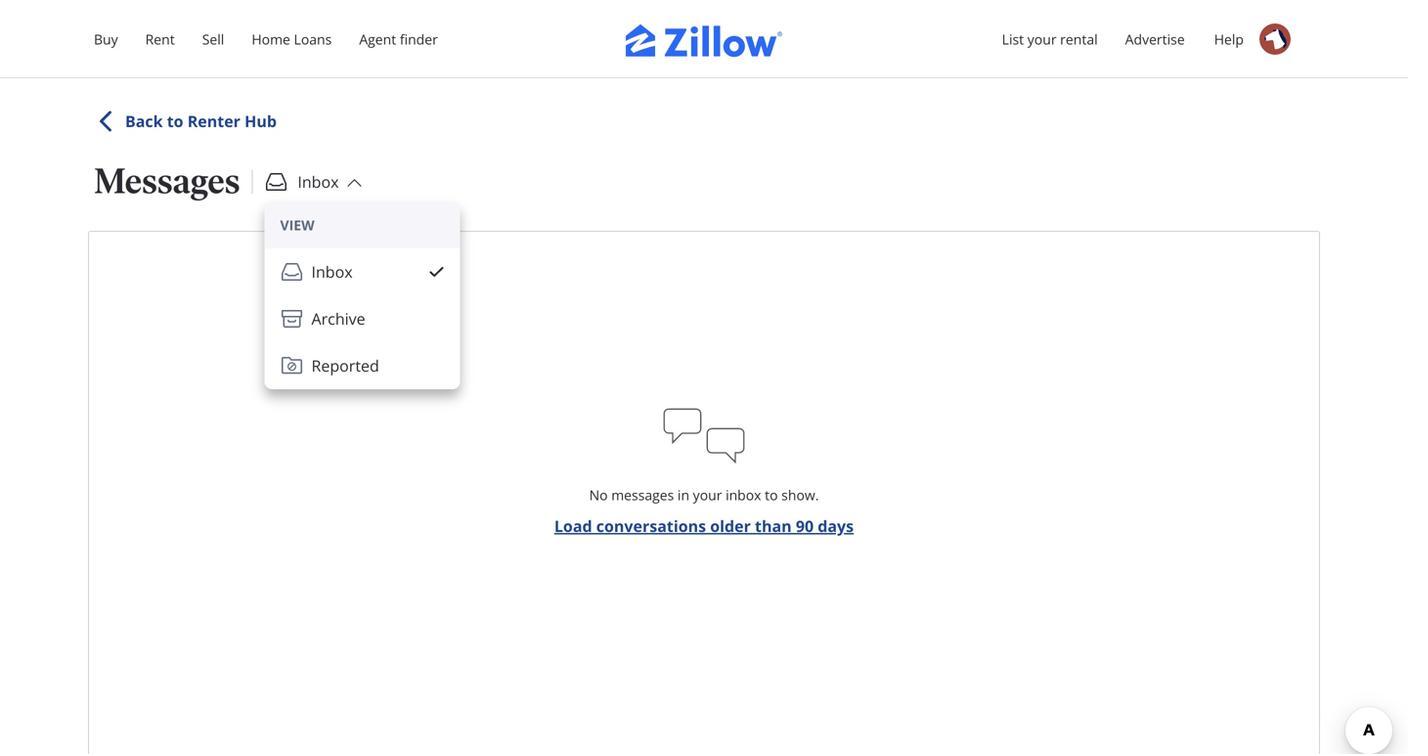 Task type: vqa. For each thing, say whether or not it's contained in the screenshot.
the older
yes



Task type: locate. For each thing, give the bounding box(es) containing it.
list your rental link
[[989, 18, 1112, 61]]

1 vertical spatial to
[[765, 486, 778, 504]]

inbox for view
[[312, 261, 353, 282]]

90
[[796, 516, 814, 537]]

1 vertical spatial your
[[693, 486, 722, 504]]

0 vertical spatial inbox
[[298, 171, 339, 192]]

0 vertical spatial your
[[1028, 30, 1057, 48]]

your right list
[[1028, 30, 1057, 48]]

days
[[818, 516, 854, 537]]

inbox image
[[264, 170, 288, 194]]

load conversations older than 90 days
[[555, 516, 854, 537]]

sell
[[202, 30, 224, 48]]

your right in
[[693, 486, 722, 504]]

inbox
[[298, 171, 339, 192], [312, 261, 353, 282]]

your profile default icon image
[[1260, 23, 1291, 55]]

1 horizontal spatial your
[[1028, 30, 1057, 48]]

0 vertical spatial to
[[167, 111, 183, 132]]

to right back
[[167, 111, 183, 132]]

menu
[[265, 202, 460, 389]]

inbox
[[726, 486, 762, 504]]

inbox inside popup button
[[298, 171, 339, 192]]

finder
[[400, 30, 438, 48]]

in
[[678, 486, 690, 504]]

your
[[1028, 30, 1057, 48], [693, 486, 722, 504]]

inbox inside button
[[312, 261, 353, 282]]

archive button
[[265, 295, 460, 342]]

loans
[[294, 30, 332, 48]]

list
[[1002, 30, 1024, 48]]

menu containing inbox
[[265, 202, 460, 389]]

buy link
[[80, 18, 132, 61]]

1 vertical spatial inbox
[[312, 261, 353, 282]]

to right inbox
[[765, 486, 778, 504]]

home loans
[[252, 30, 332, 48]]

rental
[[1061, 30, 1098, 48]]

checkmark image
[[429, 264, 445, 280]]

agent finder link
[[346, 18, 452, 61]]

chevron down image
[[347, 175, 362, 191]]

back
[[125, 111, 163, 132]]

inbox button
[[264, 170, 362, 194]]

show.
[[782, 486, 819, 504]]

advertise
[[1126, 30, 1185, 48]]

buy
[[94, 30, 118, 48]]

sell link
[[189, 18, 238, 61]]

chevron left image
[[94, 110, 117, 133]]

inbox right inbox icon on the left top
[[312, 261, 353, 282]]

list your rental
[[1002, 30, 1098, 48]]

back to renter hub link
[[94, 110, 277, 133]]

to
[[167, 111, 183, 132], [765, 486, 778, 504]]

than
[[755, 516, 792, 537]]

inbox left chevron down 'image'
[[298, 171, 339, 192]]



Task type: describe. For each thing, give the bounding box(es) containing it.
zillow real estate image
[[626, 23, 783, 58]]

1 horizontal spatial to
[[765, 486, 778, 504]]

agent finder
[[359, 30, 438, 48]]

reported button
[[265, 342, 460, 389]]

0 horizontal spatial to
[[167, 111, 183, 132]]

help link
[[1201, 18, 1258, 61]]

help
[[1215, 30, 1244, 48]]

advertise link
[[1112, 18, 1199, 61]]

0 horizontal spatial your
[[693, 486, 722, 504]]

older
[[710, 516, 751, 537]]

renter
[[188, 111, 241, 132]]

messages
[[94, 160, 240, 202]]

load conversations older than 90 days button
[[555, 515, 854, 538]]

rent
[[145, 30, 175, 48]]

archive
[[312, 308, 366, 329]]

inbox button
[[265, 248, 460, 295]]

rent link
[[132, 18, 189, 61]]

conversations
[[597, 516, 706, 537]]

reported
[[312, 355, 379, 376]]

spam folder image
[[280, 354, 304, 378]]

view
[[280, 216, 315, 234]]

archive image
[[280, 307, 304, 331]]

messages
[[612, 486, 674, 504]]

no messages in your inbox to show.
[[590, 486, 819, 504]]

inbox for messages
[[298, 171, 339, 192]]

back to renter hub
[[125, 111, 277, 132]]

hub
[[245, 111, 277, 132]]

no
[[590, 486, 608, 504]]

home
[[252, 30, 290, 48]]

agent
[[359, 30, 396, 48]]

main navigation
[[0, 0, 1409, 78]]

load
[[555, 516, 592, 537]]

home loans link
[[238, 18, 346, 61]]

your inside "link"
[[1028, 30, 1057, 48]]

inbox image
[[280, 260, 304, 284]]



